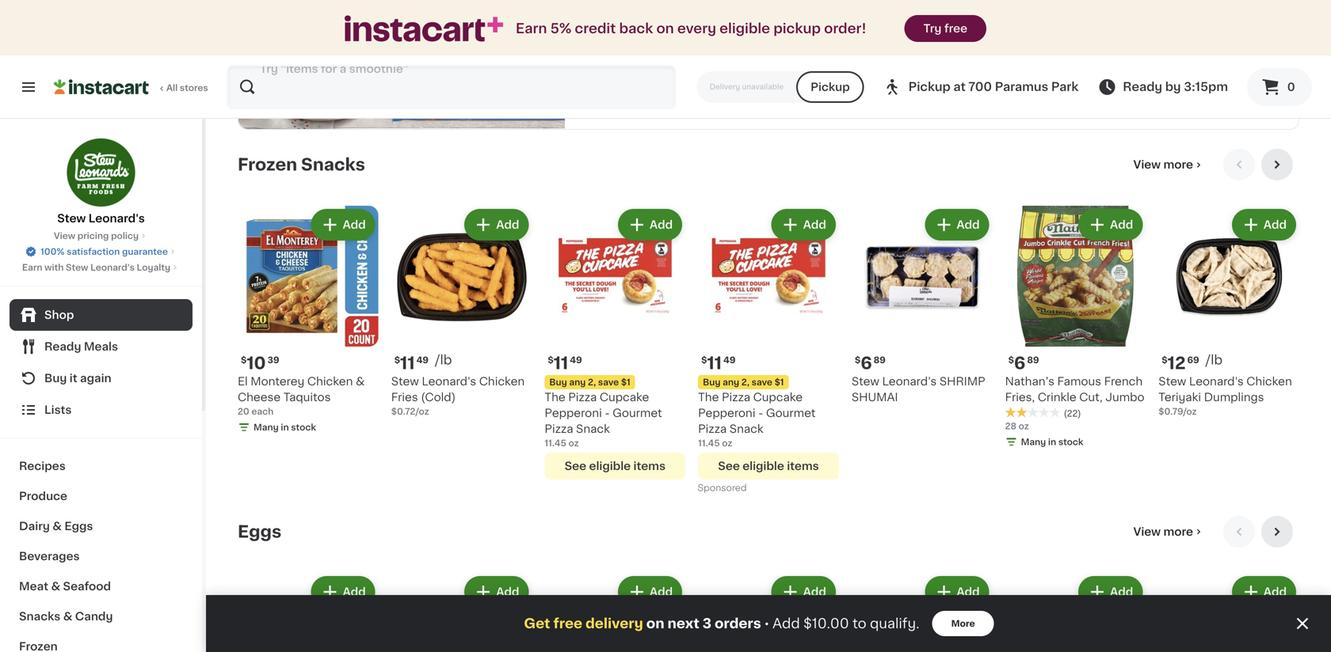 Task type: locate. For each thing, give the bounding box(es) containing it.
chip inside chips ahoy! original chocolate chip cookies
[[842, 29, 868, 40]]

stock
[[895, 75, 920, 84], [1125, 75, 1150, 84], [291, 423, 316, 432], [1058, 438, 1084, 447]]

free for try
[[944, 23, 968, 34]]

1 chocolate from the left
[[887, 14, 945, 25]]

1 buy any 2, save $1 from the left
[[703, 378, 784, 387]]

ahoy! inside chips ahoy! original chocolate chip cookies
[[877, 0, 910, 9]]

2 2, from the left
[[588, 378, 596, 387]]

1 horizontal spatial see eligible items button
[[698, 453, 839, 480]]

1 $ 11 49 from the left
[[701, 355, 736, 372]]

in down crinkle
[[1048, 438, 1056, 447]]

1 horizontal spatial 49
[[570, 356, 582, 365]]

chicken up taquitos at bottom
[[307, 376, 353, 387]]

leonard's inside stew leonard's chicken fries (cold) $0.72/oz
[[422, 376, 476, 387]]

0 vertical spatial item carousel region
[[238, 149, 1300, 504]]

buy any 2, save $1
[[703, 378, 784, 387], [549, 378, 631, 387]]

2 $ 6 89 from the left
[[855, 355, 886, 372]]

for
[[683, 0, 704, 12]]

on down season
[[656, 22, 674, 35]]

0 vertical spatial earn
[[516, 22, 547, 35]]

89 up nathan's
[[1027, 356, 1039, 365]]

chips down 'tis' at left
[[578, 16, 620, 30]]

2 6 from the left
[[861, 355, 872, 372]]

all
[[602, 67, 613, 76], [166, 84, 178, 92]]

try free
[[924, 23, 968, 34]]

item carousel region
[[238, 149, 1300, 504], [238, 517, 1300, 653]]

1 horizontal spatial 6
[[1014, 355, 1026, 372]]

view more button for frozen snacks
[[1127, 149, 1211, 181]]

1 horizontal spatial buy
[[549, 378, 567, 387]]

0 horizontal spatial buy any 2, save $1
[[549, 378, 631, 387]]

2 chicken from the left
[[479, 376, 525, 387]]

leonard's up "policy"
[[89, 213, 145, 224]]

1 vertical spatial view more button
[[1127, 517, 1211, 548]]

0 horizontal spatial $1
[[621, 378, 631, 387]]

0
[[1287, 82, 1295, 93]]

family
[[1071, 45, 1108, 56]]

2 89 from the left
[[874, 356, 886, 365]]

items for the middle see eligible items button
[[787, 461, 819, 472]]

chips up chewy at top
[[1071, 0, 1104, 9]]

stew leonard's chicken teriyaki dumplings $0.79/oz
[[1159, 376, 1292, 416]]

leonard's up shumai
[[882, 376, 937, 387]]

pizza
[[722, 392, 750, 403], [568, 392, 597, 403], [698, 424, 727, 435], [545, 424, 573, 435]]

chips inside chips ahoy! chewy chocolate chip cookies, family size
[[1071, 0, 1104, 9]]

ready for ready by 3:15pm
[[1123, 81, 1162, 93]]

0 horizontal spatial buy
[[44, 373, 67, 384]]

1 horizontal spatial ready
[[1123, 81, 1162, 93]]

1 horizontal spatial $ 11 49
[[701, 355, 736, 372]]

snacks down "meat"
[[19, 612, 60, 623]]

1 horizontal spatial the
[[698, 392, 719, 403]]

chocolate inside chips ahoy! chewy chocolate chip cookies, family size
[[1113, 14, 1171, 25]]

11.45 for the middle see eligible items button
[[698, 439, 720, 448]]

chewy
[[1071, 14, 1110, 25]]

6
[[1014, 355, 1026, 372], [861, 355, 872, 372]]

0 horizontal spatial earn
[[22, 263, 42, 272]]

add button
[[313, 211, 374, 239], [466, 211, 527, 239], [620, 211, 681, 239], [773, 211, 834, 239], [927, 211, 988, 239], [1080, 211, 1141, 239], [1234, 211, 1295, 239], [313, 578, 374, 607], [466, 578, 527, 607], [620, 578, 681, 607], [773, 578, 834, 607], [927, 578, 988, 607], [1080, 578, 1141, 607], [1234, 578, 1295, 607]]

/lb right 69
[[1206, 354, 1223, 367]]

view more button
[[1127, 149, 1211, 181], [1127, 517, 1211, 548]]

stew up pricing
[[57, 213, 86, 224]]

snacks & candy
[[19, 612, 113, 623]]

1 vertical spatial more
[[1164, 527, 1193, 538]]

pickup inside popup button
[[909, 81, 951, 93]]

in
[[885, 75, 893, 84], [1114, 75, 1122, 84], [281, 423, 289, 432], [1048, 438, 1056, 447]]

1 49 from the left
[[416, 356, 429, 365]]

stew inside "stew leonard's shrimp shumai"
[[852, 376, 879, 387]]

season
[[629, 0, 680, 12]]

1 - from the left
[[758, 408, 763, 419]]

chip for original
[[842, 29, 868, 40]]

1 horizontal spatial chicken
[[479, 376, 525, 387]]

chicken inside the stew leonard's chicken teriyaki dumplings $0.79/oz
[[1247, 376, 1292, 387]]

earn for earn 5% credit back on every eligible pickup order!
[[516, 22, 547, 35]]

all down nsored
[[602, 67, 613, 76]]

1 $1 from the left
[[775, 378, 784, 387]]

ahoy! inside chips ahoy! chewy chocolate chip cookies, family size
[[1107, 0, 1139, 9]]

/lb
[[435, 354, 452, 367], [1206, 354, 1223, 367]]

0 horizontal spatial oz
[[569, 439, 579, 448]]

2, for the middle see eligible items button
[[741, 378, 750, 387]]

stock down taquitos at bottom
[[291, 423, 316, 432]]

stew down satisfaction
[[66, 263, 88, 272]]

1 vertical spatial earn
[[22, 263, 42, 272]]

stew up teriyaki
[[1159, 376, 1186, 387]]

add
[[343, 220, 366, 231], [496, 220, 519, 231], [650, 220, 673, 231], [803, 220, 826, 231], [957, 220, 980, 231], [1110, 220, 1133, 231], [1264, 220, 1287, 231], [343, 587, 366, 598], [496, 587, 519, 598], [650, 587, 673, 598], [803, 587, 826, 598], [957, 587, 980, 598], [1110, 587, 1133, 598], [1264, 587, 1287, 598], [773, 618, 800, 631]]

chip up family
[[1071, 29, 1097, 40]]

2 more from the top
[[1164, 527, 1193, 538]]

0 horizontal spatial snacks
[[19, 612, 60, 623]]

1 cupcake from the left
[[753, 392, 803, 403]]

free right get
[[553, 618, 582, 631]]

/lb up (cold)
[[435, 354, 452, 367]]

items for see eligible items button in the 'product' group
[[909, 98, 934, 107]]

100% satisfaction guarantee button
[[25, 242, 177, 258]]

chocolate up cookies on the right top of page
[[887, 14, 945, 25]]

many in stock down (22)
[[1021, 438, 1084, 447]]

chicken down $11.49 per pound element
[[479, 376, 525, 387]]

chicken up dumplings
[[1247, 376, 1292, 387]]

1 horizontal spatial -
[[758, 408, 763, 419]]

stew up shumai
[[852, 376, 879, 387]]

2, for the left see eligible items button
[[588, 378, 596, 387]]

0 vertical spatial more
[[1164, 159, 1193, 171]]

1 horizontal spatial any
[[723, 378, 739, 387]]

2 horizontal spatial chips
[[1071, 0, 1104, 9]]

leonard's up (cold)
[[422, 376, 476, 387]]

ready inside dropdown button
[[44, 342, 81, 353]]

-
[[758, 408, 763, 419], [605, 408, 610, 419]]

crinkle
[[1038, 392, 1077, 403]]

3 11 from the left
[[554, 355, 568, 372]]

nathan's famous french fries, crinkle cut, jumbo
[[1005, 376, 1145, 403]]

items for the left see eligible items button
[[634, 461, 666, 472]]

chocolate inside chips ahoy! original chocolate chip cookies
[[887, 14, 945, 25]]

pickup down "order!"
[[811, 82, 850, 93]]

gourmet
[[766, 408, 816, 419], [613, 408, 662, 419]]

2 the from the left
[[545, 392, 566, 403]]

2 horizontal spatial see eligible items
[[855, 98, 934, 107]]

2 horizontal spatial see eligible items button
[[842, 92, 948, 113]]

stew for stew leonard's chicken fries (cold) $0.72/oz
[[391, 376, 419, 387]]

ahoy! up cookies on the right top of page
[[877, 0, 910, 9]]

1 11 from the left
[[400, 355, 415, 372]]

0 horizontal spatial ahoy!
[[877, 0, 910, 9]]

with
[[44, 263, 64, 272]]

6 up nathan's
[[1014, 355, 1026, 372]]

2 ahoy! from the left
[[1107, 0, 1139, 9]]

chips inside the tis the season for chips ahoy spo nsored
[[578, 16, 620, 30]]

2 pepperoni from the left
[[545, 408, 602, 419]]

$ inside $ 11 49 /lb
[[394, 356, 400, 365]]

2 chocolate from the left
[[1113, 14, 1171, 25]]

1 horizontal spatial see
[[718, 461, 740, 472]]

pepperoni
[[698, 408, 756, 419], [545, 408, 602, 419]]

$ inside $ 10 39
[[241, 356, 247, 365]]

0 horizontal spatial -
[[605, 408, 610, 419]]

all stores
[[166, 84, 208, 92]]

more for eggs
[[1164, 527, 1193, 538]]

chocolate up cookies,
[[1113, 14, 1171, 25]]

1 horizontal spatial all
[[602, 67, 613, 76]]

2 horizontal spatial 11
[[707, 355, 722, 372]]

eligible inside 'product' group
[[874, 98, 907, 107]]

1 horizontal spatial free
[[944, 23, 968, 34]]

0 vertical spatial view more
[[1134, 159, 1193, 171]]

1 the pizza cupcake pepperoni - gourmet pizza snack 11.45 oz from the left
[[698, 392, 816, 448]]

earn left 5%
[[516, 22, 547, 35]]

chips inside chips ahoy! original chocolate chip cookies
[[842, 0, 874, 9]]

Search field
[[228, 67, 675, 108]]

0 horizontal spatial 89
[[874, 356, 886, 365]]

snacks right frozen at the left top of the page
[[301, 157, 365, 173]]

$1 for the left see eligible items button
[[621, 378, 631, 387]]

0 vertical spatial all
[[602, 67, 613, 76]]

item carousel region containing frozen snacks
[[238, 149, 1300, 504]]

items inside 'product' group
[[909, 98, 934, 107]]

all left stores
[[166, 84, 178, 92]]

stores
[[180, 84, 208, 92]]

1 horizontal spatial save
[[752, 378, 773, 387]]

0 horizontal spatial cupcake
[[600, 392, 649, 403]]

1 horizontal spatial the pizza cupcake pepperoni - gourmet pizza snack 11.45 oz
[[698, 392, 816, 448]]

many down cookies on the right top of page
[[857, 75, 882, 84]]

1 11.45 from the left
[[698, 439, 720, 448]]

free right try
[[944, 23, 968, 34]]

0 vertical spatial view more button
[[1127, 149, 1211, 181]]

/lb inside $ 12 69 /lb
[[1206, 354, 1223, 367]]

2 horizontal spatial buy
[[703, 378, 721, 387]]

2 11 from the left
[[707, 355, 722, 372]]

1 ahoy! from the left
[[877, 0, 910, 9]]

1 horizontal spatial 2,
[[741, 378, 750, 387]]

1 the from the left
[[698, 392, 719, 403]]

chicken inside stew leonard's chicken fries (cold) $0.72/oz
[[479, 376, 525, 387]]

stew leonard's logo image
[[66, 138, 136, 208]]

leonard's inside the stew leonard's chicken teriyaki dumplings $0.79/oz
[[1189, 376, 1244, 387]]

49
[[416, 356, 429, 365], [723, 356, 736, 365], [570, 356, 582, 365]]

1 vertical spatial all
[[166, 84, 178, 92]]

instacart logo image
[[54, 78, 149, 97]]

chip down the original
[[842, 29, 868, 40]]

2 the pizza cupcake pepperoni - gourmet pizza snack 11.45 oz from the left
[[545, 392, 662, 448]]

0 horizontal spatial chip
[[842, 29, 868, 40]]

/lb inside $ 11 49 /lb
[[435, 354, 452, 367]]

0 horizontal spatial 49
[[416, 356, 429, 365]]

2 horizontal spatial see
[[855, 98, 872, 107]]

buy it again
[[44, 373, 111, 384]]

6 for stew
[[861, 355, 872, 372]]

ready by 3:15pm
[[1123, 81, 1228, 93]]

the for the left see eligible items button
[[545, 392, 566, 403]]

1 horizontal spatial 11
[[554, 355, 568, 372]]

0 horizontal spatial see
[[565, 461, 586, 472]]

many in stock
[[857, 75, 920, 84], [1087, 75, 1150, 84], [254, 423, 316, 432], [1021, 438, 1084, 447]]

1 snack from the left
[[730, 424, 764, 435]]

1 view more from the top
[[1134, 159, 1193, 171]]

earn left with
[[22, 263, 42, 272]]

2 - from the left
[[605, 408, 610, 419]]

0 horizontal spatial 11.45
[[545, 439, 566, 448]]

$0.79/oz
[[1159, 408, 1197, 416]]

monterey
[[251, 376, 305, 387]]

1 horizontal spatial pickup
[[909, 81, 951, 93]]

0 horizontal spatial chicken
[[307, 376, 353, 387]]

chips
[[842, 0, 874, 9], [1071, 0, 1104, 9], [578, 16, 620, 30]]

0 horizontal spatial /lb
[[435, 354, 452, 367]]

1 save from the left
[[752, 378, 773, 387]]

dairy & eggs link
[[10, 512, 193, 542]]

pickup for pickup at 700 paramus park
[[909, 81, 951, 93]]

1 horizontal spatial gourmet
[[766, 408, 816, 419]]

0 horizontal spatial snack
[[576, 424, 610, 435]]

2 cupcake from the left
[[600, 392, 649, 403]]

earn
[[516, 22, 547, 35], [22, 263, 42, 272]]

many down 28 oz
[[1021, 438, 1046, 447]]

28
[[1005, 422, 1017, 431]]

policy
[[111, 232, 139, 240]]

1 horizontal spatial $1
[[775, 378, 784, 387]]

2 horizontal spatial chicken
[[1247, 376, 1292, 387]]

many in stock down size
[[1087, 75, 1150, 84]]

stock down (269)
[[895, 75, 920, 84]]

2 /lb from the left
[[1206, 354, 1223, 367]]

stew up "fries"
[[391, 376, 419, 387]]

1 horizontal spatial items
[[787, 461, 819, 472]]

fries
[[391, 392, 418, 403]]

2 $1 from the left
[[621, 378, 631, 387]]

pickup at 700 paramus park
[[909, 81, 1079, 93]]

&
[[356, 376, 365, 387], [53, 521, 62, 532], [51, 582, 60, 593], [63, 612, 72, 623]]

chips for chips ahoy! chewy chocolate chip cookies, family size
[[1071, 0, 1104, 9]]

0 horizontal spatial 11
[[400, 355, 415, 372]]

save
[[752, 378, 773, 387], [598, 378, 619, 387]]

1 item carousel region from the top
[[238, 149, 1300, 504]]

1 horizontal spatial $ 6 89
[[1008, 355, 1039, 372]]

1 vertical spatial on
[[646, 618, 664, 631]]

ready down shop
[[44, 342, 81, 353]]

1 89 from the left
[[1027, 356, 1039, 365]]

2 save from the left
[[598, 378, 619, 387]]

1 horizontal spatial buy any 2, save $1
[[703, 378, 784, 387]]

pickup at 700 paramus park button
[[883, 65, 1079, 109]]

1 horizontal spatial cupcake
[[753, 392, 803, 403]]

2 gourmet from the left
[[613, 408, 662, 419]]

pickup left at
[[909, 81, 951, 93]]

1 horizontal spatial earn
[[516, 22, 547, 35]]

7 $ from the left
[[1162, 356, 1168, 365]]

•
[[764, 618, 769, 631]]

stew inside the stew leonard's chicken teriyaki dumplings $0.79/oz
[[1159, 376, 1186, 387]]

free inside treatment tracker modal dialog
[[553, 618, 582, 631]]

89 up shumai
[[874, 356, 886, 365]]

0 horizontal spatial gourmet
[[613, 408, 662, 419]]

product group containing 10
[[238, 206, 379, 437]]

chicken inside 'el monterey chicken & cheese taquitos 20 each'
[[307, 376, 353, 387]]

see eligible items for the left see eligible items button
[[565, 461, 666, 472]]

eligible
[[720, 22, 770, 35], [874, 98, 907, 107], [743, 461, 784, 472], [589, 461, 631, 472]]

100% satisfaction guarantee
[[40, 248, 168, 256]]

6 $ from the left
[[855, 356, 861, 365]]

holiday ca! image
[[239, 0, 565, 129]]

★★★★★ for (46)
[[1071, 45, 1127, 56]]

1 chicken from the left
[[307, 376, 353, 387]]

stew inside stew leonard's chicken fries (cold) $0.72/oz
[[391, 376, 419, 387]]

0 horizontal spatial chips
[[578, 16, 620, 30]]

buy any 2, save $1 for the left see eligible items button
[[549, 378, 631, 387]]

see eligible items inside 'product' group
[[855, 98, 934, 107]]

teriyaki
[[1159, 392, 1201, 403]]

beverages
[[19, 551, 80, 563]]

1 vertical spatial view more
[[1134, 527, 1193, 538]]

1 2, from the left
[[741, 378, 750, 387]]

1 vertical spatial item carousel region
[[238, 517, 1300, 653]]

1 horizontal spatial ahoy!
[[1107, 0, 1139, 9]]

1 more from the top
[[1164, 159, 1193, 171]]

/lb for 12
[[1206, 354, 1223, 367]]

0 horizontal spatial see eligible items
[[565, 461, 666, 472]]

earn for earn with stew leonard's loyalty
[[22, 263, 42, 272]]

$ 6 89 up nathan's
[[1008, 355, 1039, 372]]

0 horizontal spatial 2,
[[588, 378, 596, 387]]

sponsored badge image
[[698, 484, 746, 494]]

buy
[[44, 373, 67, 384], [703, 378, 721, 387], [549, 378, 567, 387]]

1 chip from the left
[[842, 29, 868, 40]]

product group containing chips ahoy! original chocolate chip cookies
[[724, 0, 948, 116]]

view pricing policy
[[54, 232, 139, 240]]

ready left by
[[1123, 81, 1162, 93]]

product group
[[724, 0, 948, 116], [954, 0, 1177, 116], [238, 206, 379, 437], [391, 206, 532, 418], [545, 206, 686, 480], [698, 206, 839, 498], [852, 206, 993, 406], [1005, 206, 1146, 452], [1159, 206, 1300, 418], [238, 574, 379, 653], [391, 574, 532, 653], [545, 574, 686, 653], [698, 574, 839, 653], [852, 574, 993, 653], [1005, 574, 1146, 653], [1159, 574, 1300, 653]]

0 vertical spatial free
[[944, 23, 968, 34]]

0 horizontal spatial ready
[[44, 342, 81, 353]]

see eligible items
[[855, 98, 934, 107], [718, 461, 819, 472], [565, 461, 666, 472]]

0 horizontal spatial pepperoni
[[545, 408, 602, 419]]

& for candy
[[63, 612, 72, 623]]

1 horizontal spatial see eligible items
[[718, 461, 819, 472]]

5 $ from the left
[[548, 356, 554, 365]]

None search field
[[227, 65, 676, 109]]

11 for the left see eligible items button
[[554, 355, 568, 372]]

leonard's for stew leonard's
[[89, 213, 145, 224]]

chips up the original
[[842, 0, 874, 9]]

$1 for the middle see eligible items button
[[775, 378, 784, 387]]

49 inside $ 11 49 /lb
[[416, 356, 429, 365]]

ready meals
[[44, 342, 118, 353]]

$ 6 89
[[1008, 355, 1039, 372], [855, 355, 886, 372]]

el monterey chicken & cheese taquitos 20 each
[[238, 376, 365, 416]]

11
[[400, 355, 415, 372], [707, 355, 722, 372], [554, 355, 568, 372]]

1 horizontal spatial 11.45
[[698, 439, 720, 448]]

6 up shumai
[[861, 355, 872, 372]]

leonard's for stew leonard's chicken teriyaki dumplings $0.79/oz
[[1189, 376, 1244, 387]]

leonard's down $12.69 per pound element
[[1189, 376, 1244, 387]]

1 horizontal spatial snack
[[730, 424, 764, 435]]

lists
[[44, 405, 72, 416]]

treatment tracker modal dialog
[[206, 596, 1331, 653]]

chip inside chips ahoy! chewy chocolate chip cookies, family size
[[1071, 29, 1097, 40]]

$ 6 89 up shumai
[[855, 355, 886, 372]]

/lb for 11
[[435, 354, 452, 367]]

in down 'el monterey chicken & cheese taquitos 20 each'
[[281, 423, 289, 432]]

on left next
[[646, 618, 664, 631]]

0 horizontal spatial 6
[[861, 355, 872, 372]]

pickup inside button
[[811, 82, 850, 93]]

2,
[[741, 378, 750, 387], [588, 378, 596, 387]]

pickup for pickup
[[811, 82, 850, 93]]

1 /lb from the left
[[435, 354, 452, 367]]

0 horizontal spatial save
[[598, 378, 619, 387]]

11 for the middle see eligible items button
[[707, 355, 722, 372]]

the
[[602, 0, 626, 12]]

more button
[[932, 612, 994, 637]]

2 any from the left
[[569, 378, 586, 387]]

1 $ from the left
[[241, 356, 247, 365]]

2 11.45 from the left
[[545, 439, 566, 448]]

0 horizontal spatial free
[[553, 618, 582, 631]]

2 chip from the left
[[1071, 29, 1097, 40]]

all stores link
[[54, 65, 209, 109]]

see eligible items for the middle see eligible items button
[[718, 461, 819, 472]]

ahoy! up cookies,
[[1107, 0, 1139, 9]]

0 horizontal spatial $ 6 89
[[855, 355, 886, 372]]

0 horizontal spatial any
[[569, 378, 586, 387]]

2 $ from the left
[[394, 356, 400, 365]]

$ 12 69 /lb
[[1162, 354, 1223, 372]]

shop link
[[10, 300, 193, 331]]

0 vertical spatial ready
[[1123, 81, 1162, 93]]

(22)
[[1064, 410, 1081, 418]]

view more for frozen snacks
[[1134, 159, 1193, 171]]

$0.72/oz
[[391, 408, 429, 416]]

$ 11 49 /lb
[[394, 354, 452, 372]]

snack
[[730, 424, 764, 435], [576, 424, 610, 435]]

ahoy! for original
[[877, 0, 910, 9]]

cookies
[[870, 29, 916, 40]]

stew leonard's chicken fries (cold) $0.72/oz
[[391, 376, 525, 416]]

0 vertical spatial snacks
[[301, 157, 365, 173]]

chicken for 12
[[1247, 376, 1292, 387]]

1 vertical spatial ready
[[44, 342, 81, 353]]

2 view more from the top
[[1134, 527, 1193, 538]]

11.45
[[698, 439, 720, 448], [545, 439, 566, 448]]

1 6 from the left
[[1014, 355, 1026, 372]]

ahoy
[[623, 16, 660, 30]]

2 view more button from the top
[[1127, 517, 1211, 548]]

0 horizontal spatial items
[[634, 461, 666, 472]]

1 horizontal spatial 89
[[1027, 356, 1039, 365]]

1 view more button from the top
[[1127, 149, 1211, 181]]

1 horizontal spatial snacks
[[301, 157, 365, 173]]

0 horizontal spatial pickup
[[811, 82, 850, 93]]

each
[[251, 408, 274, 416]]

2 horizontal spatial 49
[[723, 356, 736, 365]]

chicken
[[307, 376, 353, 387], [479, 376, 525, 387], [1247, 376, 1292, 387]]

1 horizontal spatial chocolate
[[1113, 14, 1171, 25]]

2 item carousel region from the top
[[238, 517, 1300, 653]]

2 horizontal spatial items
[[909, 98, 934, 107]]

2 buy any 2, save $1 from the left
[[549, 378, 631, 387]]

leonard's inside "stew leonard's shrimp shumai"
[[882, 376, 937, 387]]

1 horizontal spatial pepperoni
[[698, 408, 756, 419]]

89
[[1027, 356, 1039, 365], [874, 356, 886, 365]]

leonard's down the 100% satisfaction guarantee
[[90, 263, 135, 272]]

1 vertical spatial snacks
[[19, 612, 60, 623]]

0 horizontal spatial $ 11 49
[[548, 355, 582, 372]]

product group containing chips ahoy! chewy chocolate chip cookies, family size
[[954, 0, 1177, 116]]

buy it again link
[[10, 363, 193, 395]]

3 chicken from the left
[[1247, 376, 1292, 387]]

1 horizontal spatial chips
[[842, 0, 874, 9]]

tis the season for chips ahoy spo nsored
[[578, 0, 704, 44]]

view
[[578, 67, 600, 76], [1134, 159, 1161, 171], [54, 232, 75, 240], [1134, 527, 1161, 538]]

leonard's for stew leonard's shrimp shumai
[[882, 376, 937, 387]]

1 $ 6 89 from the left
[[1008, 355, 1039, 372]]

service type group
[[697, 71, 864, 103]]



Task type: vqa. For each thing, say whether or not it's contained in the screenshot.
Chips Ahoy! Chewy Chocolate Chip Cookies, Family Size
yes



Task type: describe. For each thing, give the bounding box(es) containing it.
shop
[[44, 310, 74, 321]]

credit
[[575, 22, 616, 35]]

seafood
[[63, 582, 111, 593]]

$ 6 89 for nathan's
[[1008, 355, 1039, 372]]

stock down (22)
[[1058, 438, 1084, 447]]

69
[[1187, 356, 1199, 365]]

again
[[80, 373, 111, 384]]

view pricing policy link
[[54, 230, 148, 242]]

french
[[1104, 376, 1143, 387]]

1 any from the left
[[723, 378, 739, 387]]

3 49 from the left
[[570, 356, 582, 365]]

express icon image
[[345, 15, 503, 42]]

3 $ from the left
[[701, 356, 707, 365]]

& inside 'el monterey chicken & cheese taquitos 20 each'
[[356, 376, 365, 387]]

0 horizontal spatial see eligible items button
[[545, 453, 686, 480]]

add inside treatment tracker modal dialog
[[773, 618, 800, 631]]

jumbo
[[1106, 392, 1145, 403]]

many down each at the bottom left
[[254, 423, 279, 432]]

ready meals button
[[10, 331, 193, 363]]

free for get
[[553, 618, 582, 631]]

$10.00
[[803, 618, 849, 631]]

$ 6 89 for stew
[[855, 355, 886, 372]]

earn with stew leonard's loyalty
[[22, 263, 170, 272]]

snacks & candy link
[[10, 602, 193, 632]]

stew for stew leonard's chicken teriyaki dumplings $0.79/oz
[[1159, 376, 1186, 387]]

chocolate for cookies
[[887, 14, 945, 25]]

guarantee
[[122, 248, 168, 256]]

shrimp
[[940, 376, 985, 387]]

89 for nathan's
[[1027, 356, 1039, 365]]

11.45 for the left see eligible items button
[[545, 439, 566, 448]]

cookies,
[[1100, 29, 1149, 40]]

the for the middle see eligible items button
[[698, 392, 719, 403]]

item carousel region containing eggs
[[238, 517, 1300, 653]]

6 for nathan's
[[1014, 355, 1026, 372]]

$12.69 per pound element
[[1159, 353, 1300, 374]]

buy any 2, save $1 for the middle see eligible items button
[[703, 378, 784, 387]]

0 vertical spatial on
[[656, 22, 674, 35]]

★★★★★ for (269)
[[842, 45, 897, 56]]

2 horizontal spatial oz
[[1019, 422, 1029, 431]]

pricing
[[77, 232, 109, 240]]

12
[[1168, 355, 1186, 372]]

2 49 from the left
[[723, 356, 736, 365]]

many down family
[[1087, 75, 1112, 84]]

back
[[619, 22, 653, 35]]

produce
[[19, 491, 67, 502]]

1 gourmet from the left
[[766, 408, 816, 419]]

eligible for the left see eligible items button
[[589, 461, 631, 472]]

28 oz
[[1005, 422, 1029, 431]]

in down cookies on the right top of page
[[885, 75, 893, 84]]

0 horizontal spatial eggs
[[64, 521, 93, 532]]

2 snack from the left
[[576, 424, 610, 435]]

ready by 3:15pm link
[[1098, 78, 1228, 97]]

get free delivery on next 3 orders • add $10.00 to qualify.
[[524, 618, 920, 631]]

dumplings
[[1204, 392, 1264, 403]]

see eligible items for see eligible items button in the 'product' group
[[855, 98, 934, 107]]

el
[[238, 376, 248, 387]]

leonard's for stew leonard's chicken fries (cold) $0.72/oz
[[422, 376, 476, 387]]

nathan's
[[1005, 376, 1055, 387]]

1 horizontal spatial oz
[[722, 439, 732, 448]]

loyalty
[[137, 263, 170, 272]]

stew leonard's shrimp shumai
[[852, 376, 985, 403]]

produce link
[[10, 482, 193, 512]]

chip for chewy
[[1071, 29, 1097, 40]]

get
[[524, 618, 550, 631]]

stew leonard's
[[57, 213, 145, 224]]

stew for stew leonard's
[[57, 213, 86, 224]]

0 button
[[1247, 68, 1312, 106]]

view more for eggs
[[1134, 527, 1193, 538]]

5%
[[550, 22, 572, 35]]

more for frozen snacks
[[1164, 159, 1193, 171]]

0 horizontal spatial all
[[166, 84, 178, 92]]

$ 10 39
[[241, 355, 279, 372]]

20
[[238, 408, 249, 416]]

on inside treatment tracker modal dialog
[[646, 618, 664, 631]]

many in stock down (269)
[[857, 75, 920, 84]]

11 inside $ 11 49 /lb
[[400, 355, 415, 372]]

qualify.
[[870, 618, 920, 631]]

stew for stew leonard's shrimp shumai
[[852, 376, 879, 387]]

89 for stew
[[874, 356, 886, 365]]

eligible for see eligible items button in the 'product' group
[[874, 98, 907, 107]]

the pizza cupcake pepperoni - gourmet pizza snack 11.45 oz for the middle see eligible items button
[[698, 392, 816, 448]]

chicken for 11
[[479, 376, 525, 387]]

it
[[70, 373, 77, 384]]

chips for chips ahoy! original chocolate chip cookies
[[842, 0, 874, 9]]

stew leonard's link
[[57, 138, 145, 227]]

1 pepperoni from the left
[[698, 408, 756, 419]]

in down size
[[1114, 75, 1122, 84]]

earn with stew leonard's loyalty link
[[22, 261, 180, 274]]

3
[[703, 618, 712, 631]]

eligible for the middle see eligible items button
[[743, 461, 784, 472]]

cut,
[[1079, 392, 1103, 403]]

pickup
[[774, 22, 821, 35]]

see eligible items button inside 'product' group
[[842, 92, 948, 113]]

1 horizontal spatial eggs
[[238, 524, 281, 541]]

view inside the 'view pricing policy' link
[[54, 232, 75, 240]]

size
[[1111, 45, 1134, 56]]

recipes link
[[10, 452, 193, 482]]

10
[[247, 355, 266, 372]]

(cold)
[[421, 392, 456, 403]]

spo
[[578, 35, 596, 44]]

at
[[954, 81, 966, 93]]

fries,
[[1005, 392, 1035, 403]]

original
[[842, 14, 885, 25]]

recipes
[[19, 461, 66, 472]]

100%
[[40, 248, 65, 256]]

& for eggs
[[53, 521, 62, 532]]

★★★★★ for (22)
[[1005, 407, 1061, 418]]

stock down '(46)'
[[1125, 75, 1150, 84]]

next
[[668, 618, 700, 631]]

earn 5% credit back on every eligible pickup order!
[[516, 22, 866, 35]]

view more button for eggs
[[1127, 517, 1211, 548]]

chips ahoy! chewy chocolate chip cookies, family size
[[1071, 0, 1171, 56]]

& for seafood
[[51, 582, 60, 593]]

ready for ready meals
[[44, 342, 81, 353]]

buy for the middle see eligible items button
[[703, 378, 721, 387]]

chocolate for cookies,
[[1113, 14, 1171, 25]]

ready meals link
[[10, 331, 193, 363]]

3:15pm
[[1184, 81, 1228, 93]]

the pizza cupcake pepperoni - gourmet pizza snack 11.45 oz for the left see eligible items button
[[545, 392, 662, 448]]

view all
[[578, 67, 613, 76]]

$11.49 per pound element
[[391, 353, 532, 374]]

buy for the left see eligible items button
[[549, 378, 567, 387]]

famous
[[1057, 376, 1101, 387]]

700
[[969, 81, 992, 93]]

lists link
[[10, 395, 193, 426]]

shumai
[[852, 392, 898, 403]]

many in stock down each at the bottom left
[[254, 423, 316, 432]]

4 $ from the left
[[1008, 356, 1014, 365]]

order!
[[824, 22, 866, 35]]

meat & seafood
[[19, 582, 111, 593]]

frozen
[[238, 157, 297, 173]]

(269)
[[900, 47, 924, 56]]

product group containing 12
[[1159, 206, 1300, 418]]

ahoy! for chewy
[[1107, 0, 1139, 9]]

nsored
[[596, 35, 627, 44]]

by
[[1165, 81, 1181, 93]]

meat
[[19, 582, 48, 593]]

2 $ 11 49 from the left
[[548, 355, 582, 372]]

orders
[[715, 618, 761, 631]]

$ inside $ 12 69 /lb
[[1162, 356, 1168, 365]]



